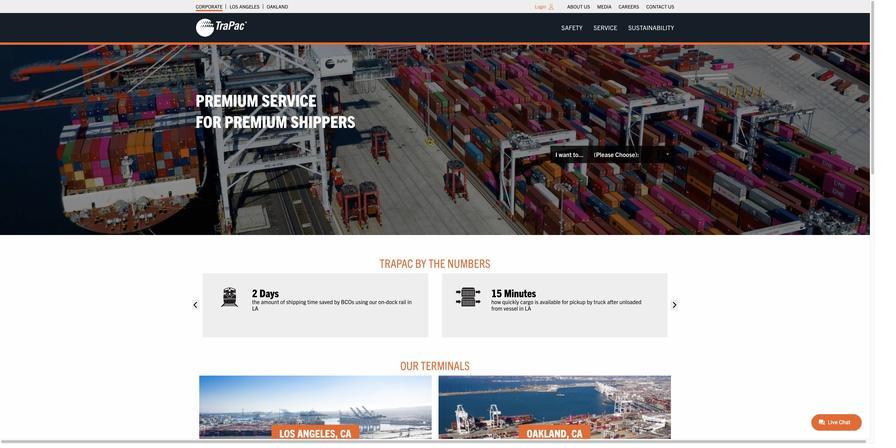 Task type: locate. For each thing, give the bounding box(es) containing it.
corporate image
[[196, 18, 247, 37]]

oakland link
[[267, 2, 288, 11]]

about
[[568, 3, 583, 10]]

2 by from the left
[[587, 298, 593, 305]]

about us link
[[568, 2, 591, 11]]

la
[[252, 305, 259, 312], [525, 305, 532, 312]]

careers link
[[619, 2, 640, 11]]

cargo
[[521, 298, 534, 305]]

quickly
[[503, 298, 520, 305]]

corporate link
[[196, 2, 223, 11]]

by left truck
[[587, 298, 593, 305]]

1 vertical spatial menu bar
[[556, 21, 680, 35]]

0 horizontal spatial in
[[408, 298, 412, 305]]

how
[[492, 298, 501, 305]]

by left bcos
[[334, 298, 340, 305]]

2 us from the left
[[669, 3, 675, 10]]

menu bar down careers at top
[[556, 21, 680, 35]]

angeles
[[239, 3, 260, 10]]

us right about
[[584, 3, 591, 10]]

menu bar containing safety
[[556, 21, 680, 35]]

the
[[252, 298, 260, 305]]

us
[[584, 3, 591, 10], [669, 3, 675, 10]]

by
[[334, 298, 340, 305], [587, 298, 593, 305]]

us right 'contact'
[[669, 3, 675, 10]]

los
[[230, 3, 238, 10]]

0 horizontal spatial service
[[262, 89, 317, 110]]

us for about us
[[584, 3, 591, 10]]

1 vertical spatial premium
[[225, 111, 288, 131]]

0 vertical spatial menu bar
[[564, 2, 678, 11]]

la inside 15 minutes how quickly cargo is available for pickup by truck after unloaded from vessel in la
[[525, 305, 532, 312]]

1 horizontal spatial la
[[525, 305, 532, 312]]

la down 2
[[252, 305, 259, 312]]

2 la from the left
[[525, 305, 532, 312]]

2 days the amount of shipping time saved by bcos using our on-dock rail in la
[[252, 286, 412, 312]]

shippers
[[291, 111, 356, 131]]

in right vessel
[[520, 305, 524, 312]]

login
[[535, 3, 547, 10]]

1 la from the left
[[252, 305, 259, 312]]

oakland
[[267, 3, 288, 10]]

main content
[[189, 256, 682, 444]]

unloaded
[[620, 298, 642, 305]]

premium
[[196, 89, 259, 110], [225, 111, 288, 131]]

available
[[540, 298, 561, 305]]

0 horizontal spatial us
[[584, 3, 591, 10]]

premium service for premium shippers
[[196, 89, 356, 131]]

in right the rail
[[408, 298, 412, 305]]

menu bar
[[564, 2, 678, 11], [556, 21, 680, 35]]

1 vertical spatial service
[[262, 89, 317, 110]]

us for contact us
[[669, 3, 675, 10]]

menu bar up service link
[[564, 2, 678, 11]]

from
[[492, 305, 503, 312]]

saved
[[319, 298, 333, 305]]

la for 15 minutes
[[525, 305, 532, 312]]

contact us
[[647, 3, 675, 10]]

safety link
[[556, 21, 589, 35]]

pickup
[[570, 298, 586, 305]]

contact us link
[[647, 2, 675, 11]]

la inside 2 days the amount of shipping time saved by bcos using our on-dock rail in la
[[252, 305, 259, 312]]

solid image
[[671, 300, 679, 310]]

0 vertical spatial premium
[[196, 89, 259, 110]]

menu bar containing about us
[[564, 2, 678, 11]]

careers
[[619, 3, 640, 10]]

truck
[[594, 298, 607, 305]]

la left is
[[525, 305, 532, 312]]

by
[[416, 256, 427, 270]]

our terminals
[[401, 358, 470, 373]]

media
[[598, 3, 612, 10]]

the
[[429, 256, 446, 270]]

service
[[594, 24, 618, 31], [262, 89, 317, 110]]

in inside 15 minutes how quickly cargo is available for pickup by truck after unloaded from vessel in la
[[520, 305, 524, 312]]

on-
[[379, 298, 386, 305]]

solid image
[[192, 300, 200, 310]]

0 horizontal spatial la
[[252, 305, 259, 312]]

1 horizontal spatial service
[[594, 24, 618, 31]]

1 horizontal spatial us
[[669, 3, 675, 10]]

in
[[408, 298, 412, 305], [520, 305, 524, 312]]

1 horizontal spatial in
[[520, 305, 524, 312]]

1 us from the left
[[584, 3, 591, 10]]

numbers
[[448, 256, 491, 270]]

1 by from the left
[[334, 298, 340, 305]]

0 horizontal spatial by
[[334, 298, 340, 305]]

in inside 2 days the amount of shipping time saved by bcos using our on-dock rail in la
[[408, 298, 412, 305]]

los angeles link
[[230, 2, 260, 11]]

1 horizontal spatial by
[[587, 298, 593, 305]]

0 vertical spatial service
[[594, 24, 618, 31]]

15
[[492, 286, 502, 299]]

is
[[535, 298, 539, 305]]



Task type: describe. For each thing, give the bounding box(es) containing it.
shipping
[[286, 298, 306, 305]]

rail
[[399, 298, 407, 305]]

corporate
[[196, 3, 223, 10]]

main content containing trapac by the numbers
[[189, 256, 682, 444]]

login link
[[535, 3, 547, 10]]

using
[[356, 298, 368, 305]]

days
[[260, 286, 279, 299]]

vessel
[[504, 305, 518, 312]]

la for 2 days
[[252, 305, 259, 312]]

media link
[[598, 2, 612, 11]]

i want to...
[[556, 150, 584, 158]]

for
[[562, 298, 569, 305]]

time
[[308, 298, 318, 305]]

minutes
[[505, 286, 537, 299]]

amount
[[261, 298, 279, 305]]

of
[[281, 298, 285, 305]]

sustainability
[[629, 24, 675, 31]]

service inside service link
[[594, 24, 618, 31]]

safety
[[562, 24, 583, 31]]

light image
[[549, 4, 554, 10]]

in for minutes
[[520, 305, 524, 312]]

service link
[[589, 21, 623, 35]]

by inside 2 days the amount of shipping time saved by bcos using our on-dock rail in la
[[334, 298, 340, 305]]

want
[[559, 150, 572, 158]]

2
[[252, 286, 258, 299]]

dock
[[386, 298, 398, 305]]

to...
[[574, 150, 584, 158]]

trapac by the numbers
[[380, 256, 491, 270]]

contact
[[647, 3, 668, 10]]

after
[[608, 298, 619, 305]]

in for days
[[408, 298, 412, 305]]

about us
[[568, 3, 591, 10]]

15 minutes how quickly cargo is available for pickup by truck after unloaded from vessel in la
[[492, 286, 642, 312]]

los angeles
[[230, 3, 260, 10]]

sustainability link
[[623, 21, 680, 35]]

i
[[556, 150, 558, 158]]

our
[[401, 358, 419, 373]]

service inside premium service for premium shippers
[[262, 89, 317, 110]]

bcos
[[341, 298, 355, 305]]

terminals
[[421, 358, 470, 373]]

for
[[196, 111, 222, 131]]

trapac
[[380, 256, 413, 270]]

our
[[370, 298, 377, 305]]

by inside 15 minutes how quickly cargo is available for pickup by truck after unloaded from vessel in la
[[587, 298, 593, 305]]



Task type: vqa. For each thing, say whether or not it's contained in the screenshot.
below.
no



